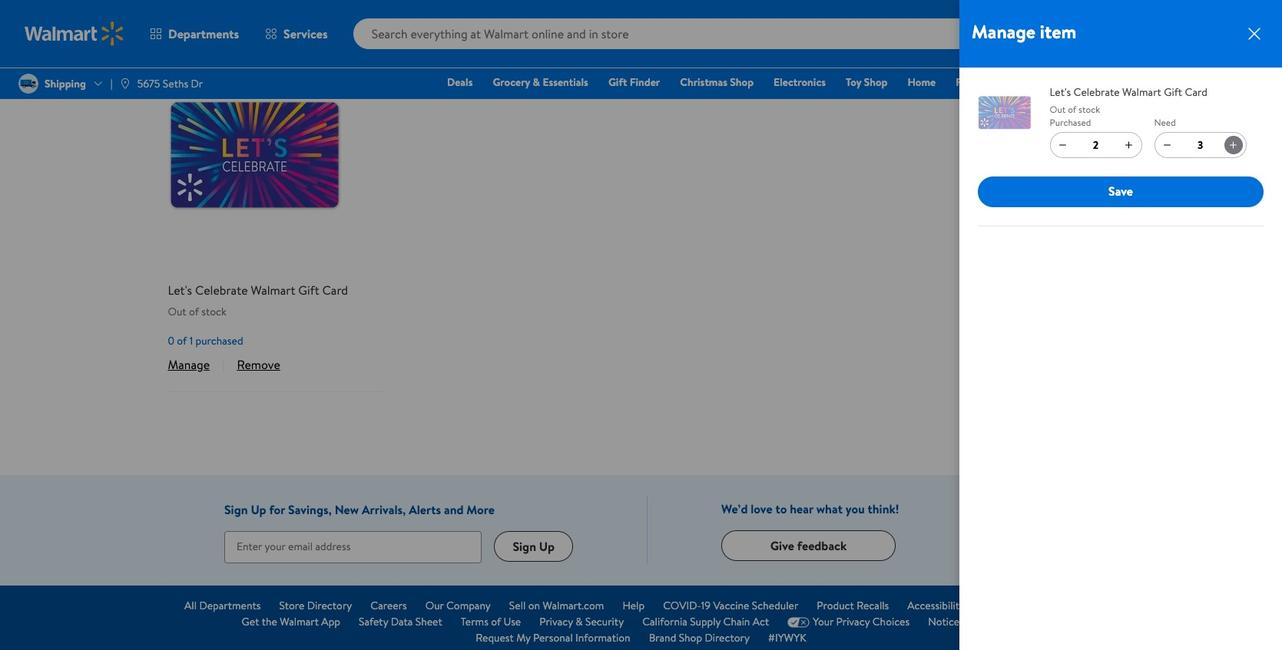 Task type: describe. For each thing, give the bounding box(es) containing it.
we'd love to hear what you think!
[[722, 501, 900, 518]]

feedback
[[798, 538, 847, 555]]

collection
[[974, 615, 1022, 630]]

manage button
[[168, 357, 210, 374]]

brand shop directory
[[649, 631, 750, 646]]

sign up for savings, new arrivals, alerts and more
[[224, 502, 495, 519]]

recalls
[[857, 599, 889, 614]]

of right 0
[[177, 334, 187, 349]]

& for grocery
[[533, 75, 540, 90]]

walmart.com
[[543, 599, 604, 614]]

electronics link
[[767, 74, 833, 91]]

home link
[[901, 74, 943, 91]]

increase quantity need, current quantity 3 image
[[1228, 139, 1240, 151]]

store directory link
[[279, 599, 352, 615]]

notice at collection request my personal information
[[476, 615, 1022, 646]]

of up "request"
[[491, 615, 501, 630]]

vaccine
[[714, 599, 750, 614]]

use
[[504, 615, 521, 630]]

shop for toy
[[864, 75, 888, 90]]

of inside manage item dialog
[[1068, 103, 1077, 116]]

$4,359.54
[[1234, 38, 1266, 48]]

one debit
[[1140, 75, 1192, 90]]

christmas shop link
[[673, 74, 761, 91]]

give feedback button
[[722, 531, 896, 562]]

Search search field
[[353, 18, 1023, 49]]

purchased
[[196, 334, 243, 349]]

request
[[476, 631, 514, 646]]

shop for brand
[[679, 631, 703, 646]]

app
[[322, 615, 340, 630]]

let's inside manage item dialog
[[1050, 85, 1072, 100]]

card inside manage item dialog
[[1186, 85, 1208, 100]]

give
[[771, 538, 795, 555]]

deals link
[[440, 74, 480, 91]]

the
[[262, 615, 277, 630]]

one
[[1140, 75, 1163, 90]]

product
[[817, 599, 855, 614]]

your
[[813, 615, 834, 630]]

finder
[[630, 75, 660, 90]]

stock inside manage item dialog
[[1079, 103, 1101, 116]]

hear
[[790, 501, 814, 518]]

help link
[[623, 599, 645, 615]]

celebrate inside manage item dialog
[[1074, 85, 1120, 100]]

gift finder
[[609, 75, 660, 90]]

covid-19 vaccine scheduler
[[663, 599, 799, 614]]

decrease quantity purchased, current quantity 2 image
[[1057, 139, 1070, 151]]

privacy choices icon image
[[788, 618, 810, 628]]

savings,
[[288, 502, 332, 519]]

more
[[467, 502, 495, 519]]

our
[[426, 599, 444, 614]]

walmart inside accessibility get the walmart app
[[280, 615, 319, 630]]

california supply chain act
[[643, 615, 770, 630]]

1 privacy from the left
[[540, 615, 573, 630]]

notice at collection link
[[929, 615, 1022, 631]]

item
[[1040, 18, 1077, 45]]

sign for sign up for savings, new arrivals, alerts and more
[[224, 502, 248, 519]]

electronics
[[774, 75, 826, 90]]

)
[[261, 18, 265, 35]]

#iywyk link
[[769, 631, 807, 647]]

covid-19 vaccine scheduler link
[[663, 599, 799, 615]]

our company
[[426, 599, 491, 614]]

remove button
[[237, 357, 280, 374]]

sign up
[[513, 539, 555, 556]]

accessibility
[[908, 599, 965, 614]]

manage for manage button
[[168, 357, 210, 374]]

sell on walmart.com
[[509, 599, 604, 614]]

0 horizontal spatial directory
[[307, 599, 352, 614]]

careers
[[371, 599, 407, 614]]

sign for sign up
[[513, 539, 536, 556]]

christmas shop
[[680, 75, 754, 90]]

gift cards
[[1012, 75, 1060, 90]]

manage for manage item
[[972, 18, 1036, 45]]

christmas
[[680, 75, 728, 90]]

all departments link
[[184, 599, 261, 615]]

toy shop link
[[839, 74, 895, 91]]

walmart image
[[25, 22, 125, 46]]

28
[[1252, 16, 1262, 29]]

deals
[[447, 75, 473, 90]]

shop for christmas
[[730, 75, 754, 90]]

act
[[753, 615, 770, 630]]

stock inside let's celebrate walmart gift card group
[[202, 304, 227, 320]]

save
[[1109, 183, 1134, 200]]

close panel image
[[1246, 25, 1264, 43]]

all
[[184, 599, 197, 614]]

let's celebrate walmart gift card out of stock inside let's celebrate walmart gift card group
[[168, 282, 348, 320]]

Enter your email address field
[[224, 532, 482, 564]]

terms of use
[[461, 615, 521, 630]]

privacy & security link
[[540, 615, 624, 631]]

sign up button
[[495, 532, 573, 563]]

get the walmart app link
[[242, 615, 340, 631]]



Task type: locate. For each thing, give the bounding box(es) containing it.
privacy down product recalls
[[837, 615, 870, 630]]

essentials
[[543, 75, 589, 90]]

card inside group
[[322, 282, 348, 299]]

needed
[[197, 16, 247, 37]]

& for privacy
[[576, 615, 583, 630]]

manage left item
[[972, 18, 1036, 45]]

0 horizontal spatial privacy
[[540, 615, 573, 630]]

safety data sheet
[[359, 615, 442, 630]]

privacy down sell on walmart.com
[[540, 615, 573, 630]]

think!
[[868, 501, 900, 518]]

shop inside 'link'
[[864, 75, 888, 90]]

1 horizontal spatial &
[[576, 615, 583, 630]]

1 horizontal spatial card
[[1186, 85, 1208, 100]]

out down cards in the top of the page
[[1050, 103, 1066, 116]]

save button
[[978, 176, 1264, 207]]

up inside sign up button
[[539, 539, 555, 556]]

1 vertical spatial let's
[[168, 282, 192, 299]]

all departments
[[184, 599, 261, 614]]

stock up purchased at left bottom
[[202, 304, 227, 320]]

my
[[517, 631, 531, 646]]

accessibility link
[[908, 599, 965, 615]]

out up 0
[[168, 304, 186, 320]]

what
[[817, 501, 843, 518]]

security
[[586, 615, 624, 630]]

gift inside manage item dialog
[[1165, 85, 1183, 100]]

company
[[447, 599, 491, 614]]

0 horizontal spatial let's
[[168, 282, 192, 299]]

2 vertical spatial walmart
[[280, 615, 319, 630]]

1 vertical spatial stock
[[202, 304, 227, 320]]

0 vertical spatial let's
[[1050, 85, 1072, 100]]

0 vertical spatial stock
[[1079, 103, 1101, 116]]

shop
[[730, 75, 754, 90], [864, 75, 888, 90], [679, 631, 703, 646]]

gift finder link
[[602, 74, 667, 91]]

of inside let's celebrate walmart gift card group
[[189, 304, 199, 320]]

departments
[[199, 599, 261, 614]]

manage down 0 of 1 purchased
[[168, 357, 210, 374]]

stock down the registry link
[[1079, 103, 1101, 116]]

shop down 'supply'
[[679, 631, 703, 646]]

1 vertical spatial card
[[322, 282, 348, 299]]

out
[[1050, 103, 1066, 116], [168, 304, 186, 320]]

california
[[643, 615, 688, 630]]

0 horizontal spatial out
[[168, 304, 186, 320]]

celebrate up purchased
[[1074, 85, 1120, 100]]

1 horizontal spatial shop
[[730, 75, 754, 90]]

card
[[1186, 85, 1208, 100], [322, 282, 348, 299]]

& inside 'link'
[[533, 75, 540, 90]]

home
[[908, 75, 936, 90]]

grocery & essentials
[[493, 75, 589, 90]]

shop right 'toy'
[[864, 75, 888, 90]]

careers link
[[371, 599, 407, 615]]

1 vertical spatial 1
[[190, 334, 193, 349]]

0 horizontal spatial &
[[533, 75, 540, 90]]

of up decrease quantity purchased, current quantity 2 image on the right
[[1068, 103, 1077, 116]]

grocery & essentials link
[[486, 74, 596, 91]]

brand
[[649, 631, 677, 646]]

manage
[[972, 18, 1036, 45], [168, 357, 210, 374]]

0 vertical spatial &
[[533, 75, 540, 90]]

notice
[[929, 615, 960, 630]]

personal
[[533, 631, 573, 646]]

alerts
[[409, 502, 441, 519]]

& down walmart.com
[[576, 615, 583, 630]]

out inside manage item dialog
[[1050, 103, 1066, 116]]

get
[[242, 615, 259, 630]]

1
[[257, 18, 261, 35], [190, 334, 193, 349]]

3
[[1198, 137, 1204, 153]]

up
[[251, 502, 266, 519], [539, 539, 555, 556]]

sell
[[509, 599, 526, 614]]

0 horizontal spatial shop
[[679, 631, 703, 646]]

new
[[335, 502, 359, 519]]

1 vertical spatial sign
[[513, 539, 536, 556]]

walmart left debit
[[1123, 85, 1162, 100]]

let's up purchased
[[1050, 85, 1072, 100]]

gift inside group
[[298, 282, 320, 299]]

0 vertical spatial 1
[[257, 18, 261, 35]]

1 horizontal spatial let's
[[1050, 85, 1072, 100]]

privacy & security
[[540, 615, 624, 630]]

0 vertical spatial manage
[[972, 18, 1036, 45]]

0 horizontal spatial let's celebrate walmart gift card out of stock
[[168, 282, 348, 320]]

your privacy choices
[[813, 615, 910, 630]]

for
[[269, 502, 285, 519]]

your privacy choices link
[[788, 615, 910, 631]]

directory down 'chain'
[[705, 631, 750, 646]]

celebrate inside let's celebrate walmart gift card group
[[195, 282, 248, 299]]

0 horizontal spatial card
[[322, 282, 348, 299]]

0
[[168, 334, 174, 349]]

0 horizontal spatial sign
[[224, 502, 248, 519]]

registry link
[[1073, 74, 1126, 91]]

one debit link
[[1133, 74, 1198, 91]]

chain
[[724, 615, 750, 630]]

1 vertical spatial up
[[539, 539, 555, 556]]

let's celebrate walmart gift card out of stock
[[1050, 85, 1208, 116], [168, 282, 348, 320]]

2 privacy from the left
[[837, 615, 870, 630]]

1 vertical spatial out
[[168, 304, 186, 320]]

0 horizontal spatial 1
[[190, 334, 193, 349]]

gift
[[609, 75, 627, 90], [1012, 75, 1031, 90], [1165, 85, 1183, 100], [298, 282, 320, 299]]

out inside let's celebrate walmart gift card group
[[168, 304, 186, 320]]

up for sign up
[[539, 539, 555, 556]]

walmart inside group
[[251, 282, 296, 299]]

fashion link
[[949, 74, 999, 91]]

directory up app
[[307, 599, 352, 614]]

let's inside group
[[168, 282, 192, 299]]

walmart up remove
[[251, 282, 296, 299]]

supply
[[690, 615, 721, 630]]

0 vertical spatial out
[[1050, 103, 1066, 116]]

at
[[963, 615, 972, 630]]

1 horizontal spatial up
[[539, 539, 555, 556]]

our company link
[[426, 599, 491, 615]]

1 vertical spatial &
[[576, 615, 583, 630]]

choices
[[873, 615, 910, 630]]

increase quantity purchased, current quantity 2 image
[[1123, 139, 1136, 151]]

still
[[168, 16, 194, 37]]

sign
[[224, 502, 248, 519], [513, 539, 536, 556]]

0 horizontal spatial up
[[251, 502, 266, 519]]

manage item dialog
[[960, 0, 1283, 651]]

1 vertical spatial celebrate
[[195, 282, 248, 299]]

1 right 0
[[190, 334, 193, 349]]

store
[[279, 599, 305, 614]]

1 )
[[257, 18, 265, 35]]

safety data sheet link
[[359, 615, 442, 631]]

terms of use link
[[461, 615, 521, 631]]

sign up sell
[[513, 539, 536, 556]]

0 vertical spatial walmart
[[1123, 85, 1162, 100]]

1 horizontal spatial let's celebrate walmart gift card out of stock
[[1050, 85, 1208, 116]]

up for sign up for savings, new arrivals, alerts and more
[[251, 502, 266, 519]]

&
[[533, 75, 540, 90], [576, 615, 583, 630]]

information
[[576, 631, 631, 646]]

0 vertical spatial let's celebrate walmart gift card out of stock
[[1050, 85, 1208, 116]]

toy
[[846, 75, 862, 90]]

1 horizontal spatial out
[[1050, 103, 1066, 116]]

cards
[[1033, 75, 1060, 90]]

manage inside manage item dialog
[[972, 18, 1036, 45]]

store directory
[[279, 599, 352, 614]]

walmart down 'store' at the bottom left of the page
[[280, 615, 319, 630]]

to
[[776, 501, 787, 518]]

up up sell on walmart.com
[[539, 539, 555, 556]]

celebrate up purchased at left bottom
[[195, 282, 248, 299]]

let's celebrate walmart gift card image
[[168, 69, 342, 243]]

walmart
[[1123, 85, 1162, 100], [251, 282, 296, 299], [280, 615, 319, 630]]

2
[[1094, 137, 1099, 153]]

1 horizontal spatial stock
[[1079, 103, 1101, 116]]

sign inside button
[[513, 539, 536, 556]]

0 vertical spatial card
[[1186, 85, 1208, 100]]

registry
[[1080, 75, 1120, 90]]

sign left for on the left
[[224, 502, 248, 519]]

1 vertical spatial directory
[[705, 631, 750, 646]]

1 horizontal spatial directory
[[705, 631, 750, 646]]

1 vertical spatial walmart
[[251, 282, 296, 299]]

1 horizontal spatial sign
[[513, 539, 536, 556]]

accessibility get the walmart app
[[242, 599, 965, 630]]

fashion
[[956, 75, 992, 90]]

0 vertical spatial up
[[251, 502, 266, 519]]

and
[[444, 502, 464, 519]]

product recalls
[[817, 599, 889, 614]]

0 vertical spatial sign
[[224, 502, 248, 519]]

1 vertical spatial let's celebrate walmart gift card out of stock
[[168, 282, 348, 320]]

|
[[222, 357, 225, 374]]

scheduler
[[752, 599, 799, 614]]

shop right christmas
[[730, 75, 754, 90]]

0 vertical spatial directory
[[307, 599, 352, 614]]

need
[[1155, 116, 1176, 129]]

debit
[[1165, 75, 1192, 90]]

we'd
[[722, 501, 748, 518]]

of up 0 of 1 purchased
[[189, 304, 199, 320]]

up left for on the left
[[251, 502, 266, 519]]

terms
[[461, 615, 489, 630]]

1 horizontal spatial 1
[[257, 18, 261, 35]]

decrease quantity need, current quantity 3 image
[[1162, 139, 1174, 151]]

Walmart Site-Wide search field
[[353, 18, 1023, 49]]

remove
[[237, 357, 280, 374]]

1 horizontal spatial manage
[[972, 18, 1036, 45]]

1 vertical spatial manage
[[168, 357, 210, 374]]

0 horizontal spatial celebrate
[[195, 282, 248, 299]]

0 vertical spatial celebrate
[[1074, 85, 1120, 100]]

0 horizontal spatial manage
[[168, 357, 210, 374]]

still needed
[[168, 16, 247, 37]]

1 right needed
[[257, 18, 261, 35]]

1 horizontal spatial celebrate
[[1074, 85, 1120, 100]]

let's up 0
[[168, 282, 192, 299]]

1 horizontal spatial privacy
[[837, 615, 870, 630]]

let's celebrate walmart gift card out of stock inside manage item dialog
[[1050, 85, 1208, 116]]

let's celebrate walmart gift card group
[[168, 69, 386, 320]]

love
[[751, 501, 773, 518]]

california supply chain act link
[[643, 615, 770, 631]]

walmart inside manage item dialog
[[1123, 85, 1162, 100]]

& right grocery on the top left of page
[[533, 75, 540, 90]]

0 horizontal spatial stock
[[202, 304, 227, 320]]

give feedback
[[771, 538, 847, 555]]

2 horizontal spatial shop
[[864, 75, 888, 90]]

on
[[529, 599, 540, 614]]



Task type: vqa. For each thing, say whether or not it's contained in the screenshot.
SHIPPING within Product GROUP
no



